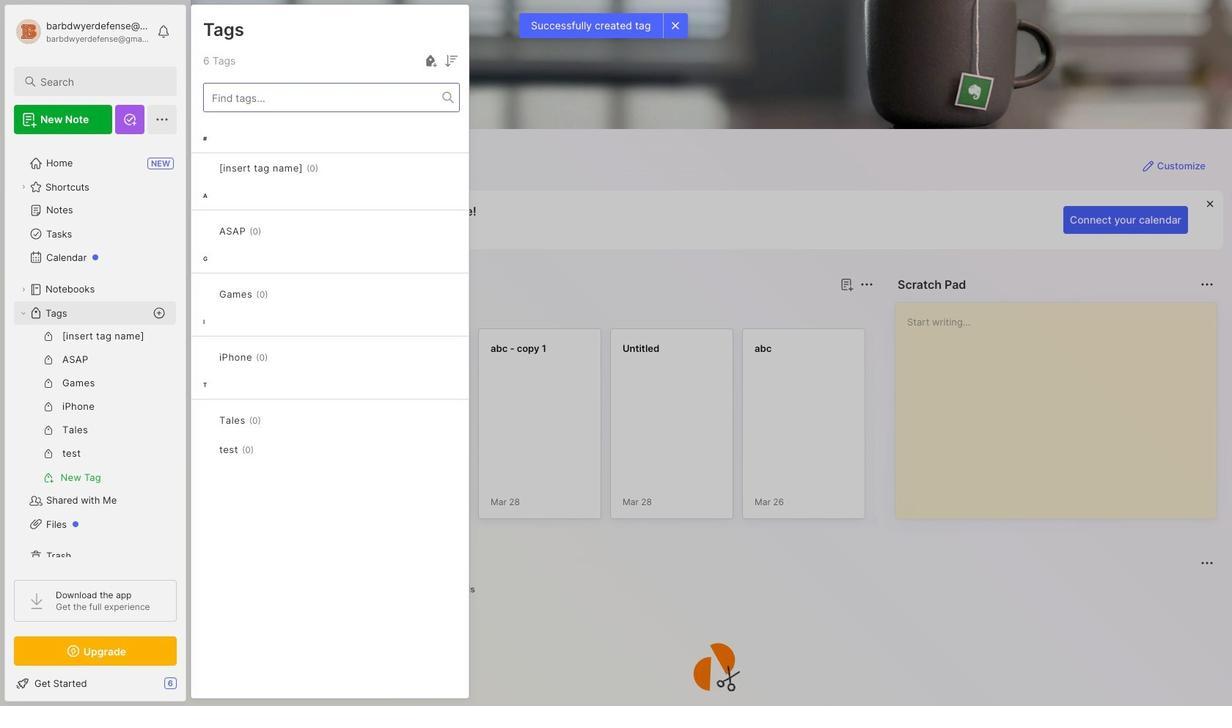 Task type: vqa. For each thing, say whether or not it's contained in the screenshot.
the left More actions field
no



Task type: describe. For each thing, give the bounding box(es) containing it.
Account field
[[14, 17, 150, 46]]

group inside main element
[[14, 325, 176, 489]]

0 vertical spatial tag actions image
[[261, 225, 285, 237]]

none search field inside main element
[[40, 73, 164, 90]]

Find tags… text field
[[204, 88, 442, 107]]

expand tags image
[[19, 309, 28, 318]]

create new tag image
[[422, 52, 439, 70]]

Search text field
[[40, 75, 164, 89]]

expand notebooks image
[[19, 285, 28, 294]]



Task type: locate. For each thing, give the bounding box(es) containing it.
Tag actions field
[[318, 161, 342, 175], [261, 224, 285, 238], [268, 287, 292, 301], [268, 350, 291, 365], [261, 413, 285, 428], [254, 442, 277, 457]]

tag actions image
[[261, 225, 285, 237], [268, 351, 291, 363]]

None search field
[[40, 73, 164, 90]]

tag actions image
[[318, 162, 342, 174], [268, 288, 292, 300], [261, 414, 285, 426], [254, 444, 277, 455]]

Sort field
[[442, 52, 460, 70]]

tab
[[217, 302, 260, 320], [217, 581, 273, 598], [441, 581, 482, 598]]

click to collapse image
[[185, 679, 196, 697]]

row group
[[191, 124, 469, 485], [214, 329, 1232, 528]]

group
[[14, 325, 176, 489]]

tab list
[[217, 581, 1212, 598]]

sort options image
[[442, 52, 460, 70]]

tree
[[5, 143, 186, 577]]

Help and Learning task checklist field
[[5, 672, 186, 695]]

Start writing… text field
[[907, 303, 1216, 507]]

1 vertical spatial tag actions image
[[268, 351, 291, 363]]

tree inside main element
[[5, 143, 186, 577]]

main element
[[0, 0, 191, 706]]



